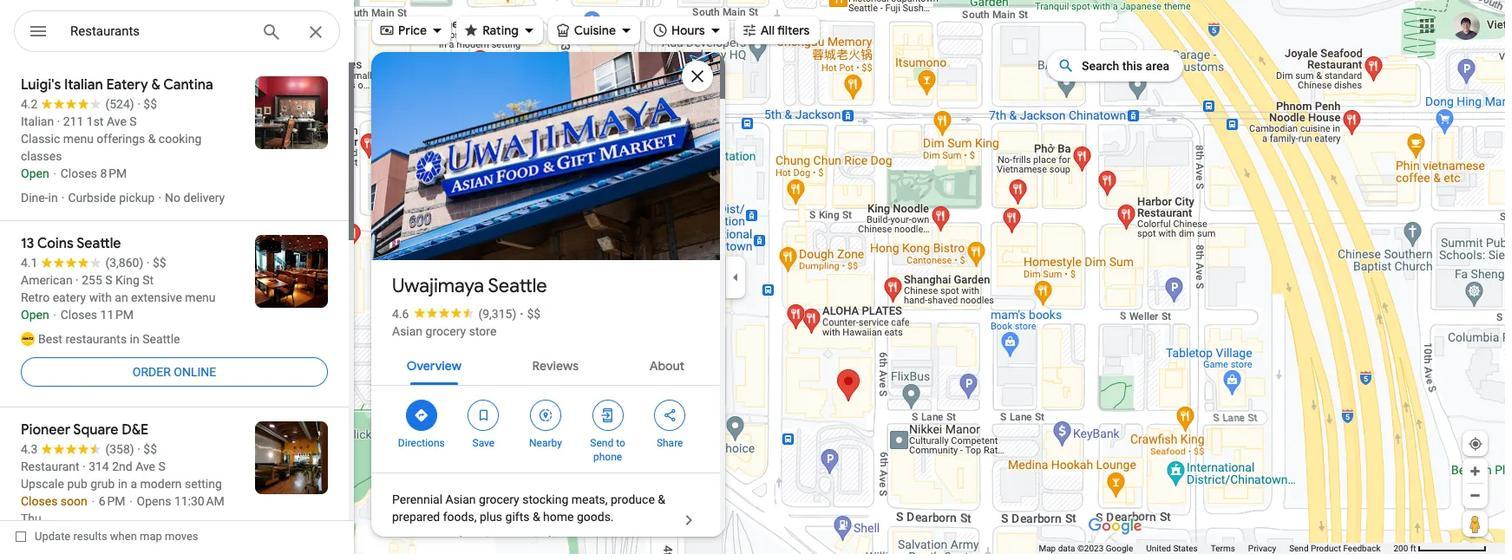 Task type: describe. For each thing, give the bounding box(es) containing it.
plus
[[480, 510, 502, 524]]

search
[[1082, 59, 1120, 73]]

map data ©2023 google
[[1039, 544, 1133, 554]]


[[414, 406, 429, 425]]

4,228 photos button
[[384, 217, 503, 247]]

asian grocery store
[[392, 324, 497, 338]]

stocking
[[522, 493, 569, 507]]

hours
[[672, 23, 705, 38]]

order online
[[133, 365, 216, 379]]

9,315 reviews element
[[478, 307, 516, 321]]

states
[[1173, 544, 1198, 554]]

zoom out image
[[1469, 489, 1482, 502]]

phone
[[593, 451, 622, 463]]

uwajimaya seattle main content
[[369, 38, 725, 554]]

online
[[174, 365, 216, 379]]

actions for uwajimaya seattle region
[[371, 386, 720, 473]]

about
[[650, 358, 685, 374]]

prepared
[[392, 510, 440, 524]]

send to phone
[[590, 437, 625, 463]]

Restaurants field
[[14, 10, 340, 53]]

all
[[761, 23, 775, 38]]

all filters button
[[735, 11, 820, 49]]

update results when map moves
[[35, 530, 198, 543]]

search this area
[[1082, 59, 1170, 73]]

uwajimaya seattle
[[392, 274, 547, 298]]

footer inside google maps element
[[1039, 543, 1394, 554]]

1 vertical spatial &
[[533, 510, 540, 524]]

foods,
[[443, 510, 477, 524]]

when
[[110, 530, 137, 543]]


[[538, 406, 554, 425]]

store inside button
[[469, 324, 497, 338]]

ft
[[1411, 544, 1416, 554]]

send for send product feedback
[[1289, 544, 1309, 554]]

cuisine button
[[548, 11, 640, 49]]

all filters
[[761, 23, 810, 38]]

price: moderate element
[[527, 307, 541, 321]]

map
[[1039, 544, 1056, 554]]


[[476, 406, 491, 425]]

asian grocery store button
[[392, 323, 497, 340]]


[[600, 406, 616, 425]]

show street view coverage image
[[1463, 511, 1488, 537]]

map
[[140, 530, 162, 543]]

©2023
[[1078, 544, 1104, 554]]

photos
[[453, 224, 496, 240]]

privacy
[[1248, 544, 1276, 554]]

send product feedback button
[[1289, 543, 1381, 554]]

rating
[[483, 23, 519, 38]]

tab list inside uwajimaya seattle main content
[[371, 344, 720, 385]]

rating button
[[457, 11, 543, 49]]

produce
[[611, 493, 655, 507]]

delivery
[[534, 534, 576, 548]]

store inside group
[[423, 534, 450, 548]]

terms
[[1211, 544, 1235, 554]]

seattle
[[488, 274, 547, 298]]

send product feedback
[[1289, 544, 1381, 554]]

cuisine
[[574, 23, 616, 38]]



Task type: locate. For each thing, give the bounding box(es) containing it.
0 vertical spatial asian
[[392, 324, 423, 338]]

1 vertical spatial asian
[[446, 493, 476, 507]]

zoom in image
[[1469, 465, 1482, 478]]

& right gifts
[[533, 510, 540, 524]]

Update results when map moves checkbox
[[16, 526, 198, 547]]

1 vertical spatial ·
[[507, 534, 510, 548]]

perennial asian grocery stocking meats, produce & prepared foods, plus gifts & home goods.
[[392, 493, 665, 524]]

· down gifts
[[507, 534, 510, 548]]

footer containing map data ©2023 google
[[1039, 543, 1394, 554]]

0 vertical spatial grocery
[[426, 324, 466, 338]]

nearby
[[529, 437, 562, 449]]

grocery up plus
[[479, 493, 519, 507]]

1 horizontal spatial asian
[[446, 493, 476, 507]]

1 horizontal spatial send
[[1289, 544, 1309, 554]]

perennial
[[392, 493, 443, 507]]

united states
[[1146, 544, 1198, 554]]

· left price: moderate "element"
[[520, 307, 524, 321]]

asian inside button
[[392, 324, 423, 338]]

send inside button
[[1289, 544, 1309, 554]]

reviews button
[[519, 344, 593, 385]]

privacy button
[[1248, 543, 1276, 554]]

4,228 photos
[[416, 224, 496, 240]]

asian inside the perennial asian grocery stocking meats, produce & prepared foods, plus gifts & home goods.
[[446, 493, 476, 507]]

none field inside restaurants field
[[70, 21, 247, 42]]

$$
[[527, 307, 541, 321]]

offers delivery group
[[507, 533, 576, 550]]

4.6 stars image
[[409, 307, 478, 318]]

update
[[35, 530, 71, 543]]

send inside send to phone
[[590, 437, 614, 449]]

send
[[590, 437, 614, 449], [1289, 544, 1309, 554]]

google maps element
[[0, 0, 1505, 554]]

200 ft
[[1394, 544, 1416, 554]]

asian up foods,
[[446, 493, 476, 507]]

price button
[[372, 11, 451, 49]]

 button
[[14, 10, 62, 56]]

send left product
[[1289, 544, 1309, 554]]

united
[[1146, 544, 1171, 554]]

& right produce
[[658, 493, 665, 507]]

0 horizontal spatial ·
[[507, 534, 510, 548]]

photo of uwajimaya seattle image
[[369, 38, 723, 274]]

200
[[1394, 544, 1408, 554]]

0 vertical spatial ·
[[520, 307, 524, 321]]

grocery down 4.6 stars image
[[426, 324, 466, 338]]

grocery inside the perennial asian grocery stocking meats, produce & prepared foods, plus gifts & home goods.
[[479, 493, 519, 507]]

grocery
[[426, 324, 466, 338], [479, 493, 519, 507]]

4.6
[[392, 307, 409, 321]]

· for ·
[[507, 534, 510, 548]]

moves
[[165, 530, 198, 543]]

terms button
[[1211, 543, 1235, 554]]

0 vertical spatial send
[[590, 437, 614, 449]]

in-store shopping
[[409, 534, 503, 548]]

goods.
[[577, 510, 614, 524]]

data
[[1058, 544, 1075, 554]]

united states button
[[1146, 543, 1198, 554]]

search this area button
[[1047, 50, 1183, 82]]

0 vertical spatial store
[[469, 324, 497, 338]]

0 horizontal spatial send
[[590, 437, 614, 449]]

1 vertical spatial send
[[1289, 544, 1309, 554]]

0 horizontal spatial &
[[533, 510, 540, 524]]

to
[[616, 437, 625, 449]]

save
[[472, 437, 495, 449]]

1 horizontal spatial &
[[658, 493, 665, 507]]

(9,315)
[[478, 307, 516, 321]]

this
[[1123, 59, 1143, 73]]

collapse side panel image
[[726, 268, 745, 287]]

1 horizontal spatial ·
[[520, 307, 524, 321]]

directions
[[398, 437, 445, 449]]

send up phone
[[590, 437, 614, 449]]

about button
[[636, 344, 699, 385]]

uwajimaya
[[392, 274, 484, 298]]

4,228
[[416, 224, 450, 240]]

show your location image
[[1468, 436, 1484, 452]]

order online link
[[21, 351, 328, 393]]

1 horizontal spatial store
[[469, 324, 497, 338]]

asian
[[392, 324, 423, 338], [446, 493, 476, 507]]

hours button
[[646, 11, 729, 49]]

footer
[[1039, 543, 1394, 554]]

asian down the 4.6 at the bottom of the page
[[392, 324, 423, 338]]

 search field
[[14, 10, 340, 56]]

0 vertical spatial &
[[658, 493, 665, 507]]

· inside offers delivery group
[[507, 534, 510, 548]]

200 ft button
[[1394, 544, 1487, 554]]

store down prepared
[[423, 534, 450, 548]]

feedback
[[1343, 544, 1381, 554]]

tab list
[[371, 344, 720, 385]]

None field
[[70, 21, 247, 42]]

in-
[[409, 534, 423, 548]]

has in-store shopping group
[[382, 533, 503, 550]]

overview button
[[393, 344, 475, 385]]

share
[[657, 437, 683, 449]]

filters
[[777, 23, 810, 38]]

0 horizontal spatial grocery
[[426, 324, 466, 338]]

reviews
[[532, 358, 579, 374]]

· for · $$
[[520, 307, 524, 321]]

1 horizontal spatial grocery
[[479, 493, 519, 507]]

· $$
[[520, 307, 541, 321]]

tab list containing overview
[[371, 344, 720, 385]]

send for send to phone
[[590, 437, 614, 449]]

overview
[[407, 358, 462, 374]]


[[28, 19, 49, 43]]

gifts
[[505, 510, 530, 524]]


[[662, 406, 678, 425]]

shopping
[[453, 534, 503, 548]]

google
[[1106, 544, 1133, 554]]

product
[[1311, 544, 1341, 554]]

1 vertical spatial grocery
[[479, 493, 519, 507]]

area
[[1146, 59, 1170, 73]]

0 horizontal spatial store
[[423, 534, 450, 548]]

·
[[520, 307, 524, 321], [507, 534, 510, 548]]

store down "9,315 reviews" element
[[469, 324, 497, 338]]

store
[[469, 324, 497, 338], [423, 534, 450, 548]]

&
[[658, 493, 665, 507], [533, 510, 540, 524]]

price
[[398, 23, 427, 38]]

order
[[133, 365, 171, 379]]

results
[[73, 530, 107, 543]]

0 horizontal spatial asian
[[392, 324, 423, 338]]

grocery inside button
[[426, 324, 466, 338]]

results for restaurants feed
[[0, 62, 354, 554]]

1 vertical spatial store
[[423, 534, 450, 548]]

home
[[543, 510, 574, 524]]

meats,
[[572, 493, 608, 507]]



Task type: vqa. For each thing, say whether or not it's contained in the screenshot.
 ATMs on the right of the page
no



